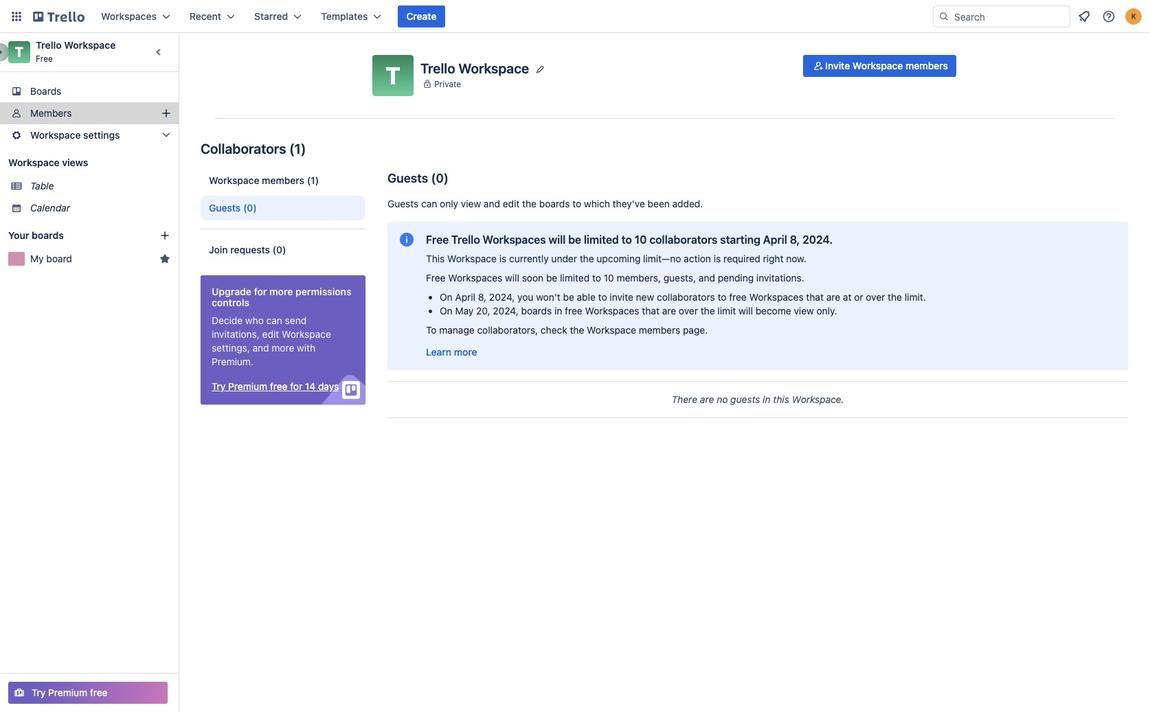 Task type: describe. For each thing, give the bounding box(es) containing it.
no
[[717, 394, 728, 405]]

invitations,
[[212, 328, 260, 340]]

trello workspace free
[[36, 39, 116, 64]]

this
[[426, 253, 445, 264]]

add board image
[[159, 230, 170, 241]]

0 notifications image
[[1076, 8, 1092, 25]]

0 vertical spatial collaborators
[[649, 234, 717, 246]]

currently
[[509, 253, 549, 264]]

guests
[[730, 394, 760, 405]]

trello for trello workspace
[[420, 60, 455, 76]]

templates button
[[313, 5, 390, 27]]

guests inside guests (0) link
[[209, 202, 241, 214]]

try for try premium free for 14 days
[[212, 381, 226, 392]]

starred button
[[246, 5, 310, 27]]

view inside 'on april 8, 2024, you won't be able to invite new collaborators to free workspaces that are at or over the limit. on may 20, 2024, boards in free workspaces that are over the limit will become view only.'
[[794, 305, 814, 317]]

they've
[[613, 198, 645, 210]]

will inside 'on april 8, 2024, you won't be able to invite new collaborators to free workspaces that are at or over the limit. on may 20, 2024, boards in free workspaces that are over the limit will become view only.'
[[739, 305, 753, 317]]

0 vertical spatial april
[[763, 234, 787, 246]]

0 vertical spatial boards
[[539, 198, 570, 210]]

free workspaces will soon be limited to 10 members, guests, and pending invitations.
[[426, 272, 804, 284]]

limit.
[[905, 291, 926, 303]]

to left which
[[572, 198, 581, 210]]

workspace settings
[[30, 129, 120, 141]]

search image
[[938, 11, 949, 22]]

check
[[541, 324, 567, 336]]

0 vertical spatial and
[[484, 198, 500, 210]]

send
[[285, 315, 307, 326]]

try premium free button
[[8, 682, 168, 704]]

settings,
[[212, 342, 250, 354]]

premium for try premium free
[[48, 687, 87, 699]]

trello workspace link
[[36, 39, 116, 51]]

10 for collaborators
[[635, 234, 647, 246]]

there are no guests in this workspace.
[[672, 394, 844, 405]]

on april 8, 2024, you won't be able to invite new collaborators to free workspaces that are at or over the limit. on may 20, 2024, boards in free workspaces that are over the limit will become view only.
[[440, 291, 926, 317]]

at
[[843, 291, 852, 303]]

0 horizontal spatial that
[[642, 305, 659, 317]]

more down manage
[[454, 346, 477, 358]]

who
[[245, 315, 264, 326]]

workspace inside popup button
[[30, 129, 81, 141]]

free for free trello workspaces will be limited to 10 collaborators starting april 8, 2024.
[[426, 234, 449, 246]]

workspace inside upgrade for more permissions controls decide who can send invitations, edit workspace settings, and more with premium.
[[282, 328, 331, 340]]

the up currently
[[522, 198, 537, 210]]

0 vertical spatial can
[[421, 198, 437, 210]]

back to home image
[[33, 5, 85, 27]]

workspace up table at top left
[[8, 157, 60, 168]]

the right under at top
[[580, 253, 594, 264]]

try premium free
[[32, 687, 108, 699]]

learn
[[426, 346, 451, 358]]

board
[[46, 253, 72, 264]]

recent button
[[181, 5, 243, 27]]

or
[[854, 291, 863, 303]]

2024.
[[802, 234, 833, 246]]

workspace up the private
[[458, 60, 529, 76]]

1 vertical spatial (0)
[[243, 202, 257, 214]]

free trello workspaces will be limited to 10 collaborators starting april 8, 2024.
[[426, 234, 833, 246]]

views
[[62, 157, 88, 168]]

1 vertical spatial in
[[763, 394, 770, 405]]

to up able
[[592, 272, 601, 284]]

join requests (0) link
[[201, 238, 365, 262]]

invite workspace members
[[825, 60, 948, 71]]

days
[[318, 381, 339, 392]]

starred
[[254, 10, 288, 22]]

t for t button
[[386, 61, 400, 89]]

for inside upgrade for more permissions controls decide who can send invitations, edit workspace settings, and more with premium.
[[254, 286, 267, 297]]

workspace down collaborators at the left top of page
[[209, 175, 259, 186]]

workspace inside trello workspace free
[[64, 39, 116, 51]]

settings
[[83, 129, 120, 141]]

boards link
[[0, 80, 179, 102]]

with
[[297, 342, 315, 354]]

1 horizontal spatial will
[[549, 234, 566, 246]]

under
[[551, 253, 577, 264]]

boards
[[30, 85, 61, 97]]

decide
[[212, 315, 243, 326]]

0 horizontal spatial are
[[662, 305, 676, 317]]

this
[[773, 394, 789, 405]]

0 horizontal spatial will
[[505, 272, 519, 284]]

be for soon
[[546, 272, 557, 284]]

been
[[648, 198, 670, 210]]

permissions
[[295, 286, 351, 297]]

my
[[30, 253, 44, 264]]

free for free workspaces will soon be limited to 10 members, guests, and pending invitations.
[[426, 272, 446, 284]]

workspace inside button
[[853, 60, 903, 71]]

able
[[577, 291, 596, 303]]

premium.
[[212, 356, 253, 368]]

in inside 'on april 8, 2024, you won't be able to invite new collaborators to free workspaces that are at or over the limit. on may 20, 2024, boards in free workspaces that are over the limit will become view only.'
[[554, 305, 562, 317]]

controls
[[212, 297, 249, 308]]

required
[[723, 253, 760, 264]]

kendallparks02 (kendallparks02) image
[[1125, 8, 1142, 25]]

edit inside upgrade for more permissions controls decide who can send invitations, edit workspace settings, and more with premium.
[[262, 328, 279, 340]]

0 vertical spatial (1)
[[289, 141, 306, 157]]

trello workspace
[[420, 60, 529, 76]]

members link
[[0, 102, 179, 124]]

1 horizontal spatial are
[[700, 394, 714, 405]]

primary element
[[0, 0, 1150, 33]]

try premium free for 14 days button
[[212, 380, 339, 394]]

invite
[[825, 60, 850, 71]]

starting
[[720, 234, 760, 246]]

1 horizontal spatial that
[[806, 291, 824, 303]]

upgrade for more permissions controls decide who can send invitations, edit workspace settings, and more with premium.
[[212, 286, 351, 368]]

this workspace is currently under the upcoming limit—no action is required right now.
[[426, 253, 806, 264]]

trello for trello workspace free
[[36, 39, 62, 51]]

collaborators
[[201, 141, 286, 157]]

pending
[[718, 272, 754, 284]]

workspace navigation collapse icon image
[[150, 43, 169, 62]]

t link
[[8, 41, 30, 63]]

upgrade
[[212, 286, 251, 297]]

0 horizontal spatial members
[[262, 175, 304, 186]]

workspace members (1)
[[209, 175, 319, 186]]

table
[[30, 180, 54, 192]]

the left limit.
[[888, 291, 902, 303]]

to up upcoming at the top right of the page
[[622, 234, 632, 246]]

learn more
[[426, 346, 477, 358]]

calendar
[[30, 202, 70, 214]]

be for will
[[568, 234, 581, 246]]

may
[[455, 305, 474, 317]]

t button
[[372, 55, 414, 96]]

only.
[[817, 305, 837, 317]]



Task type: vqa. For each thing, say whether or not it's contained in the screenshot.
Workspace.
yes



Task type: locate. For each thing, give the bounding box(es) containing it.
page.
[[683, 324, 708, 336]]

over right or
[[866, 291, 885, 303]]

limited for will
[[584, 234, 619, 246]]

2024,
[[489, 291, 515, 303], [493, 305, 519, 317]]

can right who
[[266, 315, 282, 326]]

and right only
[[484, 198, 500, 210]]

1 vertical spatial 10
[[604, 272, 614, 284]]

april inside 'on april 8, 2024, you won't be able to invite new collaborators to free workspaces that are at or over the limit. on may 20, 2024, boards in free workspaces that are over the limit will become view only.'
[[455, 291, 475, 303]]

1 vertical spatial (1)
[[307, 175, 319, 186]]

join requests (0)
[[209, 244, 286, 256]]

free
[[36, 54, 53, 64], [426, 234, 449, 246], [426, 272, 446, 284]]

will up under at top
[[549, 234, 566, 246]]

over
[[866, 291, 885, 303], [679, 305, 698, 317]]

for right upgrade
[[254, 286, 267, 297]]

0 vertical spatial premium
[[228, 381, 267, 392]]

recent
[[190, 10, 221, 22]]

open information menu image
[[1102, 10, 1116, 23]]

guests (0) inside guests (0) link
[[209, 202, 257, 214]]

1 horizontal spatial is
[[714, 253, 721, 264]]

free inside trello workspace free
[[36, 54, 53, 64]]

2024, up 20,
[[489, 291, 515, 303]]

2 vertical spatial are
[[700, 394, 714, 405]]

join
[[209, 244, 228, 256]]

1 vertical spatial view
[[794, 305, 814, 317]]

1 vertical spatial boards
[[32, 229, 64, 241]]

will left 'soon' at top left
[[505, 272, 519, 284]]

10 up limit—no
[[635, 234, 647, 246]]

become
[[756, 305, 791, 317]]

boards down "you" on the left of the page
[[521, 305, 552, 317]]

t inside button
[[386, 61, 400, 89]]

1 is from the left
[[499, 253, 506, 264]]

sm image
[[812, 59, 825, 73]]

april up may
[[455, 291, 475, 303]]

0 horizontal spatial guests (0)
[[209, 202, 257, 214]]

(0)
[[431, 171, 449, 185], [243, 202, 257, 214], [273, 244, 286, 256]]

collaborators inside 'on april 8, 2024, you won't be able to invite new collaborators to free workspaces that are at or over the limit. on may 20, 2024, boards in free workspaces that are over the limit will become view only.'
[[657, 291, 715, 303]]

boards inside 'on april 8, 2024, you won't be able to invite new collaborators to free workspaces that are at or over the limit. on may 20, 2024, boards in free workspaces that are over the limit will become view only.'
[[521, 305, 552, 317]]

(1) inside workspace members (1) link
[[307, 175, 319, 186]]

0 vertical spatial be
[[568, 234, 581, 246]]

table link
[[30, 179, 170, 193]]

0 horizontal spatial try
[[32, 687, 46, 699]]

workspaces inside popup button
[[101, 10, 157, 22]]

premium for try premium free for 14 days
[[228, 381, 267, 392]]

0 vertical spatial limited
[[584, 234, 619, 246]]

on
[[440, 291, 453, 303], [440, 305, 453, 317]]

1 vertical spatial on
[[440, 305, 453, 317]]

(0) up only
[[431, 171, 449, 185]]

workspaces down invite
[[585, 305, 639, 317]]

april up right
[[763, 234, 787, 246]]

Search field
[[949, 6, 1070, 27]]

edit down who
[[262, 328, 279, 340]]

invite workspace members button
[[803, 55, 956, 77]]

1 vertical spatial guests (0)
[[209, 202, 257, 214]]

(1) up workspace members (1) link
[[289, 141, 306, 157]]

to
[[426, 324, 437, 336]]

workspace down invite
[[587, 324, 636, 336]]

my board
[[30, 253, 72, 264]]

are left at
[[826, 291, 840, 303]]

manage
[[439, 324, 475, 336]]

8, up 20,
[[478, 291, 486, 303]]

0 horizontal spatial edit
[[262, 328, 279, 340]]

and
[[484, 198, 500, 210], [699, 272, 715, 284], [253, 342, 269, 354]]

1 vertical spatial and
[[699, 272, 715, 284]]

be right 'soon' at top left
[[546, 272, 557, 284]]

10 for members,
[[604, 272, 614, 284]]

view
[[461, 198, 481, 210], [794, 305, 814, 317]]

action
[[684, 253, 711, 264]]

view right only
[[461, 198, 481, 210]]

to
[[572, 198, 581, 210], [622, 234, 632, 246], [592, 272, 601, 284], [598, 291, 607, 303], [718, 291, 726, 303]]

1 horizontal spatial can
[[421, 198, 437, 210]]

trello inside trello workspace free
[[36, 39, 62, 51]]

0 horizontal spatial is
[[499, 253, 506, 264]]

2 vertical spatial free
[[426, 272, 446, 284]]

1 horizontal spatial 10
[[635, 234, 647, 246]]

can inside upgrade for more permissions controls decide who can send invitations, edit workspace settings, and more with premium.
[[266, 315, 282, 326]]

2024, up the collaborators,
[[493, 305, 519, 317]]

8, up now.
[[790, 234, 800, 246]]

members down 'on april 8, 2024, you won't be able to invite new collaborators to free workspaces that are at or over the limit. on may 20, 2024, boards in free workspaces that are over the limit will become view only.'
[[639, 324, 680, 336]]

0 horizontal spatial t
[[15, 44, 24, 60]]

0 vertical spatial on
[[440, 291, 453, 303]]

and down the action
[[699, 272, 715, 284]]

0 vertical spatial that
[[806, 291, 824, 303]]

free down this
[[426, 272, 446, 284]]

members up guests (0) link
[[262, 175, 304, 186]]

1 vertical spatial are
[[662, 305, 676, 317]]

0 horizontal spatial for
[[254, 286, 267, 297]]

1 vertical spatial april
[[455, 291, 475, 303]]

boards left which
[[539, 198, 570, 210]]

2 horizontal spatial (0)
[[431, 171, 449, 185]]

are
[[826, 291, 840, 303], [662, 305, 676, 317], [700, 394, 714, 405]]

starred icon image
[[159, 254, 170, 264]]

to right able
[[598, 291, 607, 303]]

on left may
[[440, 305, 453, 317]]

create button
[[398, 5, 445, 27]]

trello
[[36, 39, 62, 51], [420, 60, 455, 76], [451, 234, 480, 246]]

0 vertical spatial guests (0)
[[387, 171, 449, 185]]

0 vertical spatial members
[[906, 60, 948, 71]]

try inside button
[[212, 381, 226, 392]]

which
[[584, 198, 610, 210]]

0 horizontal spatial (0)
[[243, 202, 257, 214]]

2 is from the left
[[714, 253, 721, 264]]

right
[[763, 253, 784, 264]]

1 on from the top
[[440, 291, 453, 303]]

t for 't' "link"
[[15, 44, 24, 60]]

switch to… image
[[10, 10, 23, 23]]

t left the private
[[386, 61, 400, 89]]

boards
[[539, 198, 570, 210], [32, 229, 64, 241], [521, 305, 552, 317]]

that down new
[[642, 305, 659, 317]]

2 horizontal spatial and
[[699, 272, 715, 284]]

1 vertical spatial for
[[290, 381, 302, 392]]

your boards with 1 items element
[[8, 227, 139, 244]]

2 vertical spatial will
[[739, 305, 753, 317]]

workspace right this
[[447, 253, 497, 264]]

2 horizontal spatial members
[[906, 60, 948, 71]]

guests (0) up only
[[387, 171, 449, 185]]

2 vertical spatial and
[[253, 342, 269, 354]]

free inside 'button'
[[90, 687, 108, 699]]

(0) down workspace members (1) at left
[[243, 202, 257, 214]]

0 vertical spatial trello
[[36, 39, 62, 51]]

1 horizontal spatial 8,
[[790, 234, 800, 246]]

limited up this workspace is currently under the upcoming limit—no action is required right now.
[[584, 234, 619, 246]]

2 vertical spatial (0)
[[273, 244, 286, 256]]

0 horizontal spatial april
[[455, 291, 475, 303]]

added.
[[672, 198, 703, 210]]

0 horizontal spatial 8,
[[478, 291, 486, 303]]

april
[[763, 234, 787, 246], [455, 291, 475, 303]]

are left no
[[700, 394, 714, 405]]

free
[[729, 291, 747, 303], [565, 305, 582, 317], [270, 381, 288, 392], [90, 687, 108, 699]]

1 horizontal spatial try
[[212, 381, 226, 392]]

0 horizontal spatial and
[[253, 342, 269, 354]]

try inside 'button'
[[32, 687, 46, 699]]

2 on from the top
[[440, 305, 453, 317]]

limit—no
[[643, 253, 681, 264]]

create
[[406, 10, 437, 22]]

1 vertical spatial 2024,
[[493, 305, 519, 317]]

limited for soon
[[560, 272, 590, 284]]

my board link
[[30, 252, 154, 266]]

1 horizontal spatial (0)
[[273, 244, 286, 256]]

workspace right invite
[[853, 60, 903, 71]]

(0) right the requests
[[273, 244, 286, 256]]

can left only
[[421, 198, 437, 210]]

1 vertical spatial limited
[[560, 272, 590, 284]]

calendar link
[[30, 201, 170, 215]]

your boards
[[8, 229, 64, 241]]

workspaces up become
[[749, 291, 804, 303]]

0 vertical spatial for
[[254, 286, 267, 297]]

more left with
[[272, 342, 294, 354]]

try premium free for 14 days
[[212, 381, 339, 392]]

trello up the private
[[420, 60, 455, 76]]

edit up currently
[[503, 198, 520, 210]]

0 vertical spatial 2024,
[[489, 291, 515, 303]]

the left limit
[[701, 305, 715, 317]]

templates
[[321, 10, 368, 22]]

1 horizontal spatial for
[[290, 381, 302, 392]]

8,
[[790, 234, 800, 246], [478, 291, 486, 303]]

workspace down "members"
[[30, 129, 81, 141]]

10 down this workspace is currently under the upcoming limit—no action is required right now.
[[604, 272, 614, 284]]

1 vertical spatial members
[[262, 175, 304, 186]]

can
[[421, 198, 437, 210], [266, 315, 282, 326]]

free up this
[[426, 234, 449, 246]]

members down 'search' image
[[906, 60, 948, 71]]

0 horizontal spatial (1)
[[289, 141, 306, 157]]

members inside button
[[906, 60, 948, 71]]

are down guests,
[[662, 305, 676, 317]]

be up under at top
[[568, 234, 581, 246]]

collaborators up the action
[[649, 234, 717, 246]]

be inside 'on april 8, 2024, you won't be able to invite new collaborators to free workspaces that are at or over the limit. on may 20, 2024, boards in free workspaces that are over the limit will become view only.'
[[563, 291, 574, 303]]

workspace members (1) link
[[201, 168, 365, 193]]

upcoming
[[597, 253, 641, 264]]

2 vertical spatial boards
[[521, 305, 552, 317]]

more
[[269, 286, 293, 297], [272, 342, 294, 354], [454, 346, 477, 358]]

you
[[517, 291, 533, 303]]

there
[[672, 394, 697, 405]]

1 horizontal spatial view
[[794, 305, 814, 317]]

be left able
[[563, 291, 574, 303]]

1 vertical spatial free
[[426, 234, 449, 246]]

trello down only
[[451, 234, 480, 246]]

t down switch to… image
[[15, 44, 24, 60]]

14
[[305, 381, 315, 392]]

0 vertical spatial over
[[866, 291, 885, 303]]

1 vertical spatial can
[[266, 315, 282, 326]]

guests (0) down workspace members (1) at left
[[209, 202, 257, 214]]

to manage collaborators, check the workspace members page.
[[426, 324, 708, 336]]

2 vertical spatial members
[[639, 324, 680, 336]]

guests (0) link
[[201, 196, 365, 221]]

guests,
[[663, 272, 696, 284]]

and inside upgrade for more permissions controls decide who can send invitations, edit workspace settings, and more with premium.
[[253, 342, 269, 354]]

limited
[[584, 234, 619, 246], [560, 272, 590, 284]]

requests
[[230, 244, 270, 256]]

0 vertical spatial 8,
[[790, 234, 800, 246]]

0 vertical spatial edit
[[503, 198, 520, 210]]

premium inside button
[[228, 381, 267, 392]]

2 vertical spatial trello
[[451, 234, 480, 246]]

0 vertical spatial t
[[15, 44, 24, 60]]

guests can only view and edit the boards to which they've been added.
[[387, 198, 703, 210]]

workspace down back to home image
[[64, 39, 116, 51]]

1 vertical spatial t
[[386, 61, 400, 89]]

free right 't' "link"
[[36, 54, 53, 64]]

to up limit
[[718, 291, 726, 303]]

more up send
[[269, 286, 293, 297]]

won't
[[536, 291, 560, 303]]

0 vertical spatial view
[[461, 198, 481, 210]]

2 horizontal spatial are
[[826, 291, 840, 303]]

1 horizontal spatial in
[[763, 394, 770, 405]]

1 horizontal spatial premium
[[228, 381, 267, 392]]

for inside try premium free for 14 days button
[[290, 381, 302, 392]]

1 horizontal spatial guests (0)
[[387, 171, 449, 185]]

is right the action
[[714, 253, 721, 264]]

t inside "link"
[[15, 44, 24, 60]]

workspaces up 20,
[[448, 272, 502, 284]]

boards inside your boards with 1 items element
[[32, 229, 64, 241]]

for left '14'
[[290, 381, 302, 392]]

2 horizontal spatial will
[[739, 305, 753, 317]]

20,
[[476, 305, 490, 317]]

1 horizontal spatial members
[[639, 324, 680, 336]]

0 vertical spatial are
[[826, 291, 840, 303]]

your
[[8, 229, 29, 241]]

in
[[554, 305, 562, 317], [763, 394, 770, 405]]

0 horizontal spatial 10
[[604, 272, 614, 284]]

members,
[[617, 272, 661, 284]]

t
[[15, 44, 24, 60], [386, 61, 400, 89]]

is left currently
[[499, 253, 506, 264]]

private
[[434, 79, 461, 89]]

0 horizontal spatial over
[[679, 305, 698, 317]]

workspace settings button
[[0, 124, 179, 146]]

now.
[[786, 253, 806, 264]]

limit
[[717, 305, 736, 317]]

members
[[30, 107, 72, 119]]

1 vertical spatial collaborators
[[657, 291, 715, 303]]

1 vertical spatial try
[[32, 687, 46, 699]]

limited down under at top
[[560, 272, 590, 284]]

0 horizontal spatial view
[[461, 198, 481, 210]]

view left only.
[[794, 305, 814, 317]]

in left this
[[763, 394, 770, 405]]

workspace up with
[[282, 328, 331, 340]]

on up manage
[[440, 291, 453, 303]]

1 horizontal spatial edit
[[503, 198, 520, 210]]

0 vertical spatial try
[[212, 381, 226, 392]]

1 horizontal spatial april
[[763, 234, 787, 246]]

premium inside 'button'
[[48, 687, 87, 699]]

collaborators down guests,
[[657, 291, 715, 303]]

collaborators,
[[477, 324, 538, 336]]

will right limit
[[739, 305, 753, 317]]

(1)
[[289, 141, 306, 157], [307, 175, 319, 186]]

(1) up guests (0) link
[[307, 175, 319, 186]]

free inside button
[[270, 381, 288, 392]]

try for try premium free
[[32, 687, 46, 699]]

1 horizontal spatial and
[[484, 198, 500, 210]]

workspaces button
[[93, 5, 179, 27]]

1 vertical spatial trello
[[420, 60, 455, 76]]

workspace.
[[792, 394, 844, 405]]

learn more link
[[426, 346, 477, 358]]

workspaces
[[101, 10, 157, 22], [483, 234, 546, 246], [448, 272, 502, 284], [749, 291, 804, 303], [585, 305, 639, 317]]

0 horizontal spatial in
[[554, 305, 562, 317]]

boards up my board
[[32, 229, 64, 241]]

the right the check
[[570, 324, 584, 336]]

1 vertical spatial over
[[679, 305, 698, 317]]

over up page.
[[679, 305, 698, 317]]

0 horizontal spatial premium
[[48, 687, 87, 699]]

0 vertical spatial will
[[549, 234, 566, 246]]

workspace views
[[8, 157, 88, 168]]

in down won't
[[554, 305, 562, 317]]

8, inside 'on april 8, 2024, you won't be able to invite new collaborators to free workspaces that are at or over the limit. on may 20, 2024, boards in free workspaces that are over the limit will become view only.'
[[478, 291, 486, 303]]

0 horizontal spatial can
[[266, 315, 282, 326]]

0 vertical spatial (0)
[[431, 171, 449, 185]]

trello down back to home image
[[36, 39, 62, 51]]

2 vertical spatial be
[[563, 291, 574, 303]]

invitations.
[[756, 272, 804, 284]]

soon
[[522, 272, 544, 284]]

edit
[[503, 198, 520, 210], [262, 328, 279, 340]]

new
[[636, 291, 654, 303]]

only
[[440, 198, 458, 210]]

1 vertical spatial edit
[[262, 328, 279, 340]]

that up only.
[[806, 291, 824, 303]]

and down who
[[253, 342, 269, 354]]

1 horizontal spatial t
[[386, 61, 400, 89]]

workspaces up "workspace navigation collapse icon"
[[101, 10, 157, 22]]

1 horizontal spatial (1)
[[307, 175, 319, 186]]

1 vertical spatial will
[[505, 272, 519, 284]]

is
[[499, 253, 506, 264], [714, 253, 721, 264]]

workspaces up currently
[[483, 234, 546, 246]]



